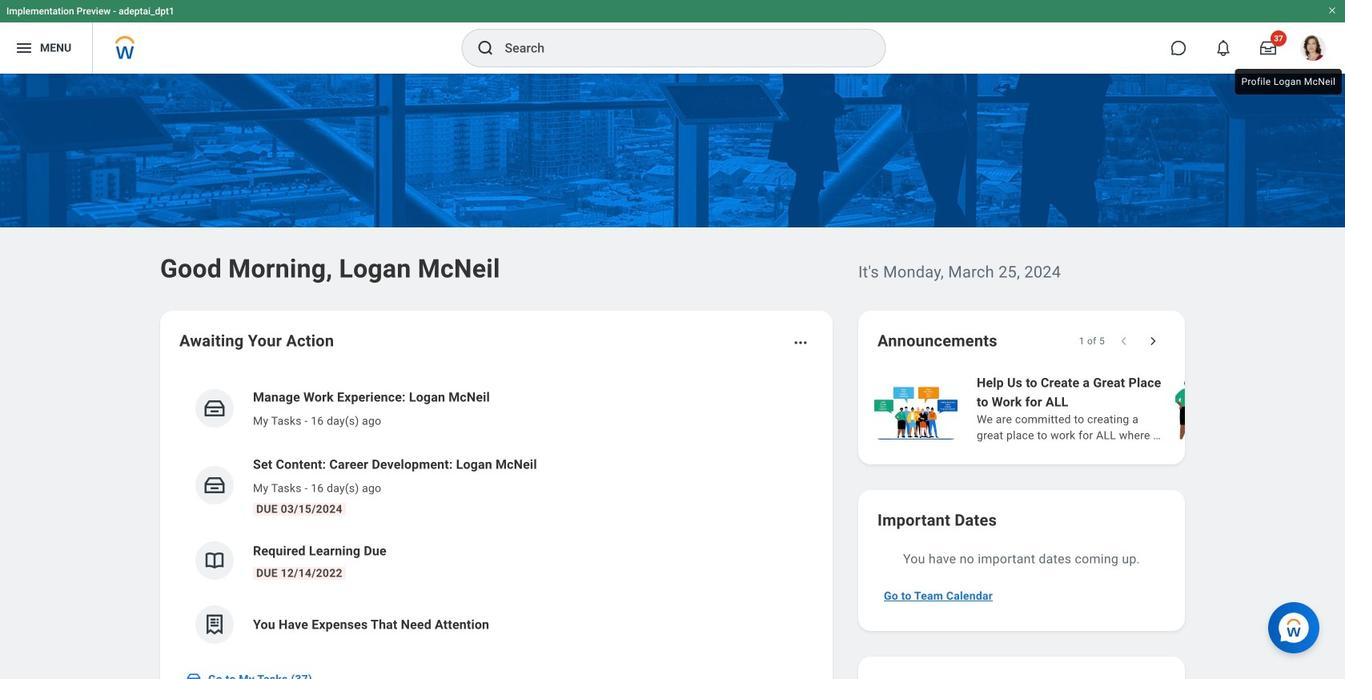 Task type: vqa. For each thing, say whether or not it's contained in the screenshot.
bottommost LOGAN
no



Task type: locate. For each thing, give the bounding box(es) containing it.
close environment banner image
[[1328, 6, 1337, 15]]

profile logan mcneil image
[[1301, 35, 1326, 64]]

notifications large image
[[1216, 40, 1232, 56]]

main content
[[0, 74, 1345, 679]]

tooltip
[[1232, 66, 1345, 98]]

related actions image
[[793, 335, 809, 351]]

1 vertical spatial inbox image
[[203, 473, 227, 497]]

inbox image
[[203, 396, 227, 420], [203, 473, 227, 497], [186, 671, 202, 679]]

1 horizontal spatial list
[[871, 372, 1345, 445]]

status
[[1079, 335, 1105, 348]]

banner
[[0, 0, 1345, 74]]

search image
[[476, 38, 495, 58]]

list
[[871, 372, 1345, 445], [179, 375, 814, 657]]



Task type: describe. For each thing, give the bounding box(es) containing it.
0 vertical spatial inbox image
[[203, 396, 227, 420]]

chevron right small image
[[1145, 333, 1161, 349]]

dashboard expenses image
[[203, 613, 227, 637]]

chevron left small image
[[1116, 333, 1132, 349]]

0 horizontal spatial list
[[179, 375, 814, 657]]

book open image
[[203, 549, 227, 573]]

inbox large image
[[1261, 40, 1277, 56]]

2 vertical spatial inbox image
[[186, 671, 202, 679]]

Search Workday  search field
[[505, 30, 852, 66]]

justify image
[[14, 38, 34, 58]]



